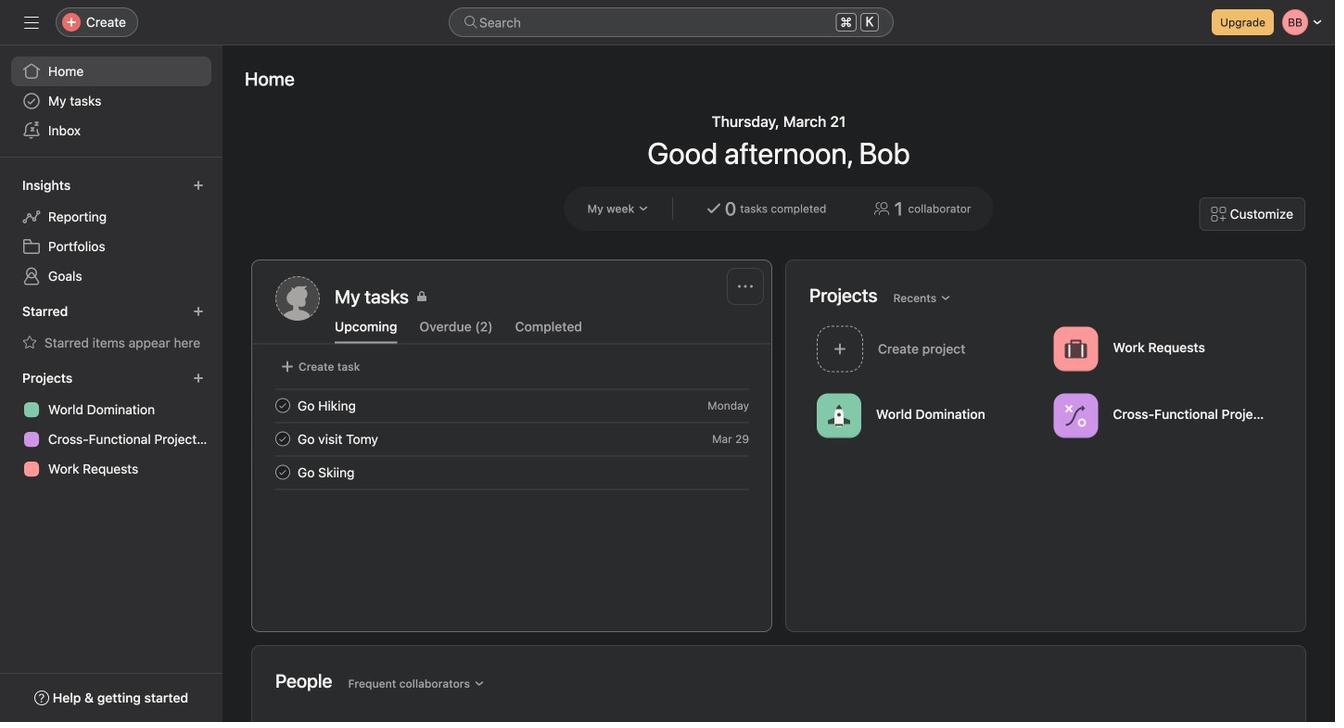 Task type: describe. For each thing, give the bounding box(es) containing it.
briefcase image
[[1065, 338, 1088, 360]]

projects element
[[0, 362, 223, 488]]

add profile photo image
[[275, 276, 320, 321]]

add items to starred image
[[193, 306, 204, 317]]

starred element
[[0, 295, 223, 362]]

mark complete image for 1st mark complete checkbox from the bottom of the page
[[272, 461, 294, 484]]

global element
[[0, 45, 223, 157]]

Mark complete checkbox
[[272, 428, 294, 450]]

new project or portfolio image
[[193, 373, 204, 384]]

mark complete image
[[272, 428, 294, 450]]

insights element
[[0, 169, 223, 295]]



Task type: locate. For each thing, give the bounding box(es) containing it.
rocket image
[[828, 405, 851, 427]]

actions image
[[738, 279, 753, 294]]

Search tasks, projects, and more text field
[[449, 7, 894, 37]]

new insights image
[[193, 180, 204, 191]]

Mark complete checkbox
[[272, 395, 294, 417], [272, 461, 294, 484]]

mark complete image
[[272, 395, 294, 417], [272, 461, 294, 484]]

mark complete checkbox up mark complete option
[[272, 395, 294, 417]]

2 mark complete checkbox from the top
[[272, 461, 294, 484]]

2 mark complete image from the top
[[272, 461, 294, 484]]

1 vertical spatial mark complete checkbox
[[272, 461, 294, 484]]

list item
[[810, 321, 1047, 378], [253, 389, 772, 423], [253, 423, 772, 456], [253, 456, 772, 489]]

1 mark complete image from the top
[[272, 395, 294, 417]]

0 vertical spatial mark complete checkbox
[[272, 395, 294, 417]]

mark complete image for 2nd mark complete checkbox from the bottom of the page
[[272, 395, 294, 417]]

1 vertical spatial mark complete image
[[272, 461, 294, 484]]

mark complete image up mark complete option
[[272, 395, 294, 417]]

mark complete checkbox down mark complete option
[[272, 461, 294, 484]]

1 mark complete checkbox from the top
[[272, 395, 294, 417]]

hide sidebar image
[[24, 15, 39, 30]]

mark complete image down mark complete option
[[272, 461, 294, 484]]

None field
[[449, 7, 894, 37]]

line_and_symbols image
[[1065, 405, 1088, 427]]

0 vertical spatial mark complete image
[[272, 395, 294, 417]]



Task type: vqa. For each thing, say whether or not it's contained in the screenshot.
Portfolios link
no



